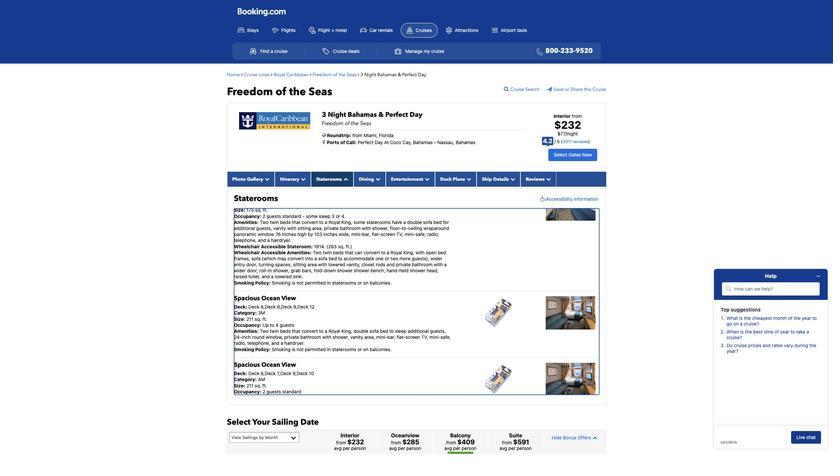 Task type: vqa. For each thing, say whether or not it's contained in the screenshot.
topmost minibar,
no



Task type: locate. For each thing, give the bounding box(es) containing it.
radio, inside two twin beds that convert to a royal king, double sofa bed to sleep additional guests, 24-inch round window, private bathroom with shower, vanity area, mini-bar, flat-screen tv, mini-safe, radio, telephone, and a hairdryer. smoking policy: smoking is not permitted in staterooms or on balconies.
[[234, 340, 246, 346]]

telephone, inside two twin beds that convert to a royal king, double sofa bed to sleep additional guests, 24-inch round window, private bathroom with shower, vanity area, mini-bar, flat-screen tv, mini-safe, radio, telephone, and a hairdryer. smoking policy: smoking is not permitted in staterooms or on balconies.
[[248, 340, 270, 346]]

bahamas right angle right image
[[378, 71, 397, 78]]

2 horizontal spatial angle right image
[[310, 72, 312, 77]]

window
[[258, 231, 274, 237]]

2 horizontal spatial 3
[[361, 71, 364, 78]]

chevron down image left itinerary
[[263, 177, 270, 181]]

avg for $409
[[445, 445, 452, 451]]

from up call:
[[353, 132, 363, 138]]

mini-
[[352, 231, 363, 237], [405, 231, 416, 237], [377, 334, 388, 340], [430, 334, 441, 340], [278, 401, 289, 406], [331, 401, 342, 406]]

2 standard from the top
[[283, 389, 302, 394]]

0 vertical spatial seas
[[347, 71, 357, 78]]

seas
[[347, 71, 357, 78], [309, 84, 333, 99], [360, 120, 372, 127]]

211 inside spacious ocean view deck: deck 6,deck 7,deck 9,deck 10 category: 4m size: 211 sq. ft. occupancy: 2 guests standard two twin beds that convert to a royal king, 24-inch round window, private bathroom with shower, vanity area, mini-bar, flat-screen tv, mini-safe, radio, telephone, and a hairdryer. smoking is not permitted in staterooms or on balconies.
[[247, 383, 254, 388]]

that inside two twin beds that can convert to a royal king, with open bed frames, sofa (which may convert into a sofa bed to accommodate one or two more guests), wider entry door, turning spaces, sitting area with lowered vanity, closet rods and private bathroom with a wider door, roll-in shower, grab bars, fold-down shower shower bench, hand-held shower head, raised toilet, and a lowered sink. smoking policy: smoking is not permitted in staterooms or on balconies.
[[345, 250, 354, 255]]

florida
[[379, 132, 394, 138]]

& inside 3 night bahamas & perfect day freedom of the seas
[[379, 110, 384, 119]]

fold-
[[314, 268, 325, 273]]

1 vertical spatial policy:
[[255, 346, 271, 352]]

0 vertical spatial policy:
[[255, 280, 271, 286]]

2 2 from the top
[[263, 389, 266, 394]]

4 per from the left
[[509, 445, 516, 451]]

perfect down miami,
[[358, 139, 374, 145]]

twin inside two twin beds that convert to a royal king, double sofa bed to sleep additional guests, 24-inch round window, private bathroom with shower, vanity area, mini-bar, flat-screen tv, mini-safe, radio, telephone, and a hairdryer. smoking policy: smoking is not permitted in staterooms or on balconies.
[[270, 328, 279, 334]]

1 vertical spatial guests,
[[430, 328, 446, 334]]

of down roundtrip:
[[341, 139, 345, 145]]

reviews
[[574, 139, 589, 144]]

2 deck: from the top
[[234, 371, 247, 376]]

on inside spacious ocean view deck: deck 6,deck 7,deck 9,deck 10 category: 4m size: 211 sq. ft. occupancy: 2 guests standard two twin beds that convert to a royal king, 24-inch round window, private bathroom with shower, vanity area, mini-bar, flat-screen tv, mini-safe, radio, telephone, and a hairdryer. smoking is not permitted in staterooms or on balconies.
[[364, 407, 369, 413]]

ocean for spacious ocean view deck: deck 6,deck 8,deck 9,deck 12
[[262, 294, 280, 303]]

cruise inside 'dropdown button'
[[432, 48, 445, 54]]

4 right up
[[276, 322, 279, 328]]

freedom of the seas
[[313, 71, 357, 78], [227, 84, 333, 99]]

2 is from the top
[[292, 346, 296, 352]]

freedom up roundtrip:
[[322, 120, 344, 127]]

ocean for spacious ocean view deck: deck 6,deck 7,deck 9,deck 10 category: 4m size: 211 sq. ft. occupancy: 2 guests standard two twin beds that convert to a royal king, 24-inch round window, private bathroom with shower, vanity area, mini-bar, flat-screen tv, mini-safe, radio, telephone, and a hairdryer. smoking is not permitted in staterooms or on balconies.
[[262, 361, 280, 369]]

beds up 76
[[280, 219, 291, 225]]

round inside spacious ocean view deck: deck 6,deck 7,deck 9,deck 10 category: 4m size: 211 sq. ft. occupancy: 2 guests standard two twin beds that convert to a royal king, 24-inch round window, private bathroom with shower, vanity area, mini-bar, flat-screen tv, mini-safe, radio, telephone, and a hairdryer. smoking is not permitted in staterooms or on balconies.
[[372, 395, 384, 400]]

the down caribbean
[[289, 84, 306, 99]]

from down balcony
[[447, 440, 457, 445]]

1 vertical spatial on
[[364, 346, 369, 352]]

twin down 8,deck
[[270, 328, 279, 334]]

1 211 from the top
[[247, 316, 254, 322]]

bahamas up "roundtrip: from miami, florida"
[[348, 110, 377, 119]]

person for $591
[[517, 445, 532, 451]]

ft. right 175
[[263, 207, 268, 213]]

2 down 1l
[[263, 213, 266, 219]]

select
[[554, 152, 568, 158], [227, 417, 251, 428]]

wraparound
[[424, 225, 449, 231]]

0 vertical spatial by
[[308, 231, 313, 237]]

staterooms inside two twin beds that convert to a royal king, double sofa bed to sleep additional guests, 24-inch round window, private bathroom with shower, vanity area, mini-bar, flat-screen tv, mini-safe, radio, telephone, and a hairdryer. smoking policy: smoking is not permitted in staterooms or on balconies.
[[332, 346, 357, 352]]

0 horizontal spatial 3
[[322, 110, 327, 119]]

person inside 'suite from $591 avg per person'
[[517, 445, 532, 451]]

gallery
[[247, 176, 263, 182]]

bathroom inside two twin beds that convert to a royal king, double sofa bed to sleep additional guests, 24-inch round window, private bathroom with shower, vanity area, mini-bar, flat-screen tv, mini-safe, radio, telephone, and a hairdryer. smoking policy: smoking is not permitted in staterooms or on balconies.
[[301, 334, 321, 340]]

2 horizontal spatial seas
[[360, 120, 372, 127]]

cruise left deals
[[333, 48, 347, 54]]

& for 3 night bahamas & perfect day freedom of the seas
[[379, 110, 384, 119]]

avg down interior
[[334, 445, 342, 451]]

hairdryer. down 76
[[271, 237, 292, 243]]

1 not from the top
[[297, 280, 304, 286]]

1 cruise from the left
[[275, 48, 288, 54]]

date
[[301, 417, 319, 428]]

1 on from the top
[[364, 280, 369, 286]]

& for 3 night bahamas & perfect day
[[398, 71, 401, 78]]

and inside spacious ocean view deck: deck 6,deck 7,deck 9,deck 10 category: 4m size: 211 sq. ft. occupancy: 2 guests standard two twin beds that convert to a royal king, 24-inch round window, private bathroom with shower, vanity area, mini-bar, flat-screen tv, mini-safe, radio, telephone, and a hairdryer. smoking is not permitted in staterooms or on balconies.
[[391, 401, 399, 406]]

1 horizontal spatial angle right image
[[271, 72, 273, 77]]

from inside interior from $232 $77 / night
[[572, 113, 582, 119]]

itinerary
[[280, 176, 300, 182]]

2 accessible from the top
[[261, 250, 286, 255]]

2 wheelchair from the top
[[234, 250, 260, 255]]

in inside two twin beds that convert to a royal king, double sofa bed to sleep additional guests, 24-inch round window, private bathroom with shower, vanity area, mini-bar, flat-screen tv, mini-safe, radio, telephone, and a hairdryer. smoking policy: smoking is not permitted in staterooms or on balconies.
[[327, 346, 331, 352]]

cruise left lines
[[244, 71, 258, 78]]

guests
[[267, 213, 281, 219], [280, 322, 295, 328], [267, 389, 281, 394]]

sofa inside two twin beds that convert to a royal king, double sofa bed to sleep additional guests, 24-inch round window, private bathroom with shower, vanity area, mini-bar, flat-screen tv, mini-safe, radio, telephone, and a hairdryer. smoking policy: smoking is not permitted in staterooms or on balconies.
[[370, 328, 379, 334]]

3 occupancy: from the top
[[234, 389, 262, 394]]

radio, down wraparound
[[428, 231, 440, 237]]

spacious ocean view deck: deck 6,deck 8,deck 9,deck 12
[[234, 294, 315, 310]]

bathroom inside two twin beds that can convert to a royal king, with open bed frames, sofa (which may convert into a sofa bed to accommodate one or two more guests), wider entry door, turning spaces, sitting area with lowered vanity, closet rods and private bathroom with a wider door, roll-in shower, grab bars, fold-down shower shower bench, hand-held shower head, raised toilet, and a lowered sink. smoking policy: smoking is not permitted in staterooms or on balconies.
[[412, 262, 433, 267]]

in inside spacious ocean view deck: deck 6,deck 7,deck 9,deck 10 category: 4m size: 211 sq. ft. occupancy: 2 guests standard two twin beds that convert to a royal king, 24-inch round window, private bathroom with shower, vanity area, mini-bar, flat-screen tv, mini-safe, radio, telephone, and a hairdryer. smoking is not permitted in staterooms or on balconies.
[[327, 407, 331, 413]]

1 chevron down image from the left
[[300, 177, 306, 181]]

not
[[297, 280, 304, 286], [297, 346, 304, 352], [297, 407, 304, 413]]

1 person from the left
[[352, 445, 366, 451]]

1 6,deck from the top
[[261, 304, 276, 310]]

perfect up florida
[[386, 110, 408, 119]]

per for $409
[[454, 445, 461, 451]]

1 avg from the left
[[334, 445, 342, 451]]

freedom of the seas down royal caribbean link
[[227, 84, 333, 99]]

from
[[572, 113, 582, 119], [353, 132, 363, 138], [336, 440, 346, 445], [392, 440, 402, 445], [447, 440, 457, 445], [502, 440, 512, 445]]

0 vertical spatial 211
[[247, 316, 254, 322]]

2 vertical spatial guests
[[267, 389, 281, 394]]

freedom right caribbean
[[313, 71, 332, 78]]

24- inside spacious ocean view deck: deck 6,deck 7,deck 9,deck 10 category: 4m size: 211 sq. ft. occupancy: 2 guests standard two twin beds that convert to a royal king, 24-inch round window, private bathroom with shower, vanity area, mini-bar, flat-screen tv, mini-safe, radio, telephone, and a hairdryer. smoking is not permitted in staterooms or on balconies.
[[354, 395, 362, 400]]

2 vertical spatial on
[[364, 407, 369, 413]]

0 vertical spatial staterooms
[[317, 176, 342, 182]]

0 vertical spatial night
[[365, 71, 377, 78]]

$285
[[403, 438, 420, 446]]

chevron down image
[[263, 177, 270, 181], [374, 177, 381, 181], [509, 177, 516, 181]]

from down oceanview
[[392, 440, 402, 445]]

vanity inside "two twin beds that convert to a royal king, some staterooms have a double sofa bed for additional guests, vanity with sitting area, private bathroom with shower, floor-to-ceiling wraparound panoramic window 76 inches high by 103 inches wide, mini-bar, flat-screen tv, mini-safe, radio, telephone, and a hairdryer. wheelchair accessible stateroom: 1814. (283 sq. ft.) wheelchair accessible amenities:"
[[273, 225, 286, 231]]

1 spacious from the top
[[234, 294, 260, 303]]

two twin beds that convert to a royal king, double sofa bed to sleep additional guests, 24-inch round window, private bathroom with shower, vanity area, mini-bar, flat-screen tv, mini-safe, radio, telephone, and a hairdryer. smoking policy: smoking is not permitted in staterooms or on balconies.
[[234, 328, 451, 352]]

2 vertical spatial view
[[232, 435, 241, 440]]

airport taxis link
[[487, 23, 533, 37]]

lowered down spaces,
[[275, 274, 292, 279]]

tv, inside two twin beds that convert to a royal king, double sofa bed to sleep additional guests, 24-inch round window, private bathroom with shower, vanity area, mini-bar, flat-screen tv, mini-safe, radio, telephone, and a hairdryer. smoking policy: smoking is not permitted in staterooms or on balconies.
[[422, 334, 429, 340]]

shower down vanity,
[[337, 268, 353, 273]]

day for 3 night bahamas & perfect day freedom of the seas
[[410, 110, 423, 119]]

chevron down image
[[300, 177, 306, 181], [424, 177, 430, 181], [465, 177, 472, 181], [545, 177, 552, 181]]

of left angle right image
[[333, 71, 338, 78]]

sq. left 'ft.)'
[[338, 244, 345, 249]]

permitted up date
[[305, 407, 326, 413]]

bonus
[[564, 435, 577, 440]]

0 vertical spatial radio,
[[428, 231, 440, 237]]

1 vertical spatial $232
[[348, 438, 364, 446]]

2 vertical spatial telephone,
[[367, 401, 390, 406]]

deck up the 4m
[[249, 371, 260, 376]]

1 horizontal spatial chevron down image
[[374, 177, 381, 181]]

smoking inside spacious ocean view deck: deck 6,deck 7,deck 9,deck 10 category: 4m size: 211 sq. ft. occupancy: 2 guests standard two twin beds that convert to a royal king, 24-inch round window, private bathroom with shower, vanity area, mini-bar, flat-screen tv, mini-safe, radio, telephone, and a hairdryer. smoking is not permitted in staterooms or on balconies.
[[272, 407, 291, 413]]

perfect inside 3 night bahamas & perfect day freedom of the seas
[[386, 110, 408, 119]]

deck inside spacious ocean view deck: deck 6,deck 7,deck 9,deck 10 category: 4m size: 211 sq. ft. occupancy: 2 guests standard two twin beds that convert to a royal king, 24-inch round window, private bathroom with shower, vanity area, mini-bar, flat-screen tv, mini-safe, radio, telephone, and a hairdryer. smoking is not permitted in staterooms or on balconies.
[[249, 371, 260, 376]]

1 horizontal spatial 3
[[332, 213, 335, 219]]

1 is from the top
[[292, 280, 296, 286]]

9,deck inside spacious ocean view deck: deck 6,deck 7,deck 9,deck 10 category: 4m size: 211 sq. ft. occupancy: 2 guests standard two twin beds that convert to a royal king, 24-inch round window, private bathroom with shower, vanity area, mini-bar, flat-screen tv, mini-safe, radio, telephone, and a hairdryer. smoking is not permitted in staterooms or on balconies.
[[293, 371, 308, 376]]

1 vertical spatial by
[[259, 435, 264, 440]]

guests down 8,deck
[[280, 322, 295, 328]]

6,deck up 3m
[[261, 304, 276, 310]]

that for bathroom
[[292, 328, 301, 334]]

1 horizontal spatial bar,
[[363, 231, 371, 237]]

2 horizontal spatial the
[[351, 120, 359, 127]]

the left angle right image
[[339, 71, 346, 78]]

chevron down image inside the photo gallery "dropdown button"
[[263, 177, 270, 181]]

category: left 3m
[[234, 310, 257, 316]]

wheelchair up frames,
[[234, 250, 260, 255]]

1 category: from the top
[[234, 310, 257, 316]]

guests inside category: 3m size: 211 sq. ft. occupancy: up to 4 guests amenities:
[[280, 322, 295, 328]]

from for balcony from $409 avg per person
[[447, 440, 457, 445]]

1 vertical spatial area,
[[365, 334, 375, 340]]

3 chevron down image from the left
[[509, 177, 516, 181]]

cabin image for deck 6,deck 7,deck 9,deck 10 deck on freedom of the seas image
[[546, 363, 596, 396]]

car rentals
[[370, 27, 393, 33]]

royal caribbean image
[[239, 112, 311, 130]]

3 permitted from the top
[[305, 407, 326, 413]]

2 on from the top
[[364, 346, 369, 352]]

angle right image
[[241, 72, 243, 77], [271, 72, 273, 77], [310, 72, 312, 77]]

1 vertical spatial 6,deck
[[261, 371, 276, 376]]

1 horizontal spatial 24-
[[354, 395, 362, 400]]

0 vertical spatial inch
[[242, 334, 251, 340]]

view inside view sailings by month link
[[232, 435, 241, 440]]

3 up globe image
[[322, 110, 327, 119]]

spacious for spacious ocean view deck: deck 6,deck 7,deck 9,deck 10 category: 4m size: 211 sq. ft. occupancy: 2 guests standard two twin beds that convert to a royal king, 24-inch round window, private bathroom with shower, vanity area, mini-bar, flat-screen tv, mini-safe, radio, telephone, and a hairdryer. smoking is not permitted in staterooms or on balconies.
[[234, 361, 260, 369]]

0 vertical spatial on
[[364, 280, 369, 286]]

category: 3m size: 211 sq. ft. occupancy: up to 4 guests amenities:
[[234, 310, 295, 334]]

1 horizontal spatial sleep
[[395, 328, 407, 334]]

0 horizontal spatial window,
[[266, 334, 283, 340]]

two inside two twin beds that can convert to a royal king, with open bed frames, sofa (which may convert into a sofa bed to accommodate one or two more guests), wider entry door, turning spaces, sitting area with lowered vanity, closet rods and private bathroom with a wider door, roll-in shower, grab bars, fold-down shower shower bench, hand-held shower head, raised toilet, and a lowered sink. smoking policy: smoking is not permitted in staterooms or on balconies.
[[313, 250, 322, 255]]

0 vertical spatial some
[[306, 213, 318, 219]]

3 on from the top
[[364, 407, 369, 413]]

hairdryer. up the 7,deck
[[285, 340, 305, 346]]

cruise right find
[[275, 48, 288, 54]]

1 vertical spatial wheelchair
[[234, 250, 260, 255]]

1 vertical spatial deck:
[[234, 371, 247, 376]]

0 vertical spatial round
[[252, 334, 265, 340]]

standard
[[283, 213, 302, 219], [283, 389, 302, 394]]

by left month
[[259, 435, 264, 440]]

6,deck up the 4m
[[261, 371, 276, 376]]

staterooms inside dropdown button
[[317, 176, 342, 182]]

from right interior
[[572, 113, 582, 119]]

211 inside category: 3m size: 211 sq. ft. occupancy: up to 4 guests amenities:
[[247, 316, 254, 322]]

3 is from the top
[[292, 407, 296, 413]]

1 2 from the top
[[263, 213, 266, 219]]

1 horizontal spatial inches
[[324, 231, 338, 237]]

2 policy: from the top
[[255, 346, 271, 352]]

per up recommended image
[[454, 445, 461, 451]]

select down '('
[[554, 152, 568, 158]]

& down travel menu navigation
[[398, 71, 401, 78]]

2 vertical spatial is
[[292, 407, 296, 413]]

shower
[[337, 268, 353, 273], [354, 268, 370, 273], [410, 268, 426, 273]]

chevron down image inside dining dropdown button
[[374, 177, 381, 181]]

night up roundtrip:
[[328, 110, 346, 119]]

1 vertical spatial round
[[372, 395, 384, 400]]

$232 inside interior from $232 avg per person
[[348, 438, 364, 446]]

/ left "5"
[[555, 139, 556, 144]]

that inside spacious ocean view deck: deck 6,deck 7,deck 9,deck 10 category: 4m size: 211 sq. ft. occupancy: 2 guests standard two twin beds that convert to a royal king, 24-inch round window, private bathroom with shower, vanity area, mini-bar, flat-screen tv, mini-safe, radio, telephone, and a hairdryer. smoking is not permitted in staterooms or on balconies.
[[292, 395, 301, 400]]

down
[[325, 268, 336, 273]]

may
[[278, 256, 287, 261]]

bahamas left • at top right
[[413, 139, 433, 145]]

this
[[584, 86, 592, 92]]

1 horizontal spatial additional
[[408, 328, 429, 334]]

0 vertical spatial view
[[282, 294, 296, 303]]

amenities: down 'stateroom:'
[[287, 250, 312, 255]]

cruise left search
[[511, 86, 525, 92]]

0 horizontal spatial /
[[555, 139, 556, 144]]

1 vertical spatial category:
[[234, 377, 257, 382]]

0 horizontal spatial radio,
[[234, 340, 246, 346]]

convert down 10
[[302, 395, 318, 400]]

deck: for spacious ocean view deck: deck 6,deck 8,deck 9,deck 12
[[234, 304, 247, 310]]

2 horizontal spatial tv,
[[422, 334, 429, 340]]

save or share this cruise
[[554, 86, 607, 92]]

twin for vanity
[[270, 219, 279, 225]]

2 size: from the top
[[234, 316, 245, 322]]

that down 8,deck
[[292, 328, 301, 334]]

2 per from the left
[[398, 445, 406, 451]]

3 person from the left
[[462, 445, 477, 451]]

area, inside two twin beds that convert to a royal king, double sofa bed to sleep additional guests, 24-inch round window, private bathroom with shower, vanity area, mini-bar, flat-screen tv, mini-safe, radio, telephone, and a hairdryer. smoking policy: smoking is not permitted in staterooms or on balconies.
[[365, 334, 375, 340]]

1 vertical spatial sitting
[[293, 262, 307, 267]]

0 horizontal spatial sleep
[[319, 213, 331, 219]]

beds inside spacious ocean view deck: deck 6,deck 7,deck 9,deck 10 category: 4m size: 211 sq. ft. occupancy: 2 guests standard two twin beds that convert to a royal king, 24-inch round window, private bathroom with shower, vanity area, mini-bar, flat-screen tv, mini-safe, radio, telephone, and a hairdryer. smoking is not permitted in staterooms or on balconies.
[[280, 395, 291, 400]]

3 for 3 night bahamas & perfect day freedom of the seas
[[322, 110, 327, 119]]

permitted down fold- at bottom
[[305, 280, 326, 286]]

policy: inside two twin beds that can convert to a royal king, with open bed frames, sofa (which may convert into a sofa bed to accommodate one or two more guests), wider entry door, turning spaces, sitting area with lowered vanity, closet rods and private bathroom with a wider door, roll-in shower, grab bars, fold-down shower shower bench, hand-held shower head, raised toilet, and a lowered sink. smoking policy: smoking is not permitted in staterooms or on balconies.
[[255, 280, 271, 286]]

cruise
[[275, 48, 288, 54], [432, 48, 445, 54]]

9,deck for spacious ocean view deck: deck 6,deck 7,deck 9,deck 10 category: 4m size: 211 sq. ft. occupancy: 2 guests standard two twin beds that convert to a royal king, 24-inch round window, private bathroom with shower, vanity area, mini-bar, flat-screen tv, mini-safe, radio, telephone, and a hairdryer. smoking is not permitted in staterooms or on balconies.
[[293, 371, 308, 376]]

size:
[[234, 207, 245, 213], [234, 316, 245, 322], [234, 383, 245, 388]]

2
[[263, 213, 266, 219], [263, 389, 266, 394]]

home link
[[227, 71, 240, 78]]

your
[[253, 417, 270, 428]]

hide bonus offers
[[552, 435, 592, 440]]

accessibility
[[546, 196, 573, 202]]

offers
[[578, 435, 592, 440]]

lowered up down
[[329, 262, 346, 267]]

share
[[571, 86, 583, 92]]

9,deck left 10
[[293, 371, 308, 376]]

area,
[[312, 225, 323, 231], [365, 334, 375, 340], [266, 401, 277, 406]]

held
[[400, 268, 409, 273]]

2 vertical spatial area,
[[266, 401, 277, 406]]

& up florida
[[379, 110, 384, 119]]

3 angle right image from the left
[[310, 72, 312, 77]]

1 permitted from the top
[[305, 280, 326, 286]]

0 vertical spatial safe,
[[416, 231, 426, 237]]

0 vertical spatial 6,deck
[[261, 304, 276, 310]]

inches
[[282, 231, 296, 237], [324, 231, 338, 237]]

occupancy: down 175
[[234, 213, 262, 219]]

chevron down image inside itinerary 'dropdown button'
[[300, 177, 306, 181]]

that
[[292, 219, 301, 225], [345, 250, 354, 255], [292, 328, 301, 334], [292, 395, 301, 400]]

hairdryer. inside spacious ocean view deck: deck 6,deck 7,deck 9,deck 10 category: 4m size: 211 sq. ft. occupancy: 2 guests standard two twin beds that convert to a royal king, 24-inch round window, private bathroom with shower, vanity area, mini-bar, flat-screen tv, mini-safe, radio, telephone, and a hairdryer. smoking is not permitted in staterooms or on balconies.
[[404, 401, 425, 406]]

3 shower from the left
[[410, 268, 426, 273]]

permitted up 10
[[305, 346, 326, 352]]

sitting inside "two twin beds that convert to a royal king, some staterooms have a double sofa bed for additional guests, vanity with sitting area, private bathroom with shower, floor-to-ceiling wraparound panoramic window 76 inches high by 103 inches wide, mini-bar, flat-screen tv, mini-safe, radio, telephone, and a hairdryer. wheelchair accessible stateroom: 1814. (283 sq. ft.) wheelchair accessible amenities:"
[[298, 225, 311, 231]]

hairdryer.
[[271, 237, 292, 243], [285, 340, 305, 346], [404, 401, 425, 406]]

1 horizontal spatial radio,
[[354, 401, 366, 406]]

1 vertical spatial perfect
[[386, 110, 408, 119]]

chevron up image
[[342, 177, 349, 181], [592, 435, 598, 440]]

chevron up image left dining
[[342, 177, 349, 181]]

stays
[[247, 27, 259, 33]]

select up sailings
[[227, 417, 251, 428]]

avg down oceanview
[[390, 445, 397, 451]]

1 horizontal spatial round
[[372, 395, 384, 400]]

sq.
[[255, 207, 262, 213], [338, 244, 345, 249], [255, 316, 261, 322], [255, 383, 261, 388]]

1 ocean from the top
[[262, 294, 280, 303]]

4 chevron down image from the left
[[545, 177, 552, 181]]

permitted inside two twin beds that convert to a royal king, double sofa bed to sleep additional guests, 24-inch round window, private bathroom with shower, vanity area, mini-bar, flat-screen tv, mini-safe, radio, telephone, and a hairdryer. smoking policy: smoking is not permitted in staterooms or on balconies.
[[305, 346, 326, 352]]

0 vertical spatial day
[[418, 71, 427, 78]]

photo
[[233, 176, 246, 182]]

cruise for cruise deals
[[333, 48, 347, 54]]

private inside two twin beds that convert to a royal king, double sofa bed to sleep additional guests, 24-inch round window, private bathroom with shower, vanity area, mini-bar, flat-screen tv, mini-safe, radio, telephone, and a hairdryer. smoking policy: smoking is not permitted in staterooms or on balconies.
[[285, 334, 299, 340]]

1 horizontal spatial $232
[[555, 118, 582, 131]]

day down manage my cruise 'dropdown button'
[[418, 71, 427, 78]]

2 horizontal spatial chevron down image
[[509, 177, 516, 181]]

sq. down 3m
[[255, 316, 261, 322]]

0 vertical spatial not
[[297, 280, 304, 286]]

some
[[306, 213, 318, 219], [354, 219, 366, 225]]

inches up the (283
[[324, 231, 338, 237]]

chevron down image for reviews
[[545, 177, 552, 181]]

0 horizontal spatial shower
[[337, 268, 353, 273]]

1 inches from the left
[[282, 231, 296, 237]]

amenities: inside "two twin beds that convert to a royal king, some staterooms have a double sofa bed for additional guests, vanity with sitting area, private bathroom with shower, floor-to-ceiling wraparound panoramic window 76 inches high by 103 inches wide, mini-bar, flat-screen tv, mini-safe, radio, telephone, and a hairdryer. wheelchair accessible stateroom: 1814. (283 sq. ft.) wheelchair accessible amenities:"
[[287, 250, 312, 255]]

3 size: from the top
[[234, 383, 245, 388]]

two for guests,
[[260, 219, 269, 225]]

to inside category: 3m size: 211 sq. ft. occupancy: up to 4 guests amenities:
[[270, 322, 275, 328]]

0 vertical spatial wider
[[431, 256, 443, 261]]

on
[[364, 280, 369, 286], [364, 346, 369, 352], [364, 407, 369, 413]]

angle right image for cruise
[[271, 72, 273, 77]]

from for roundtrip: from miami, florida
[[353, 132, 363, 138]]

guests up 76
[[267, 213, 281, 219]]

2 permitted from the top
[[305, 346, 326, 352]]

0 horizontal spatial vanity
[[252, 401, 265, 406]]

from inside balcony from $409 avg per person
[[447, 440, 457, 445]]

2 horizontal spatial flat-
[[397, 334, 406, 340]]

3 chevron down image from the left
[[465, 177, 472, 181]]

per inside oceanview from $285 avg per person
[[398, 445, 406, 451]]

taxis
[[518, 27, 528, 33]]

0 vertical spatial guests
[[267, 213, 281, 219]]

$232 for interior from $232 avg per person
[[348, 438, 364, 446]]

1 vertical spatial vanity
[[351, 334, 363, 340]]

1 per from the left
[[343, 445, 350, 451]]

2 balconies. from the top
[[370, 346, 392, 352]]

bathroom
[[340, 225, 361, 231], [412, 262, 433, 267], [301, 334, 321, 340], [420, 395, 441, 400]]

1 vertical spatial some
[[354, 219, 366, 225]]

2 not from the top
[[297, 346, 304, 352]]

sq. down the 4m
[[255, 383, 261, 388]]

that for sitting
[[292, 219, 301, 225]]

vanity inside spacious ocean view deck: deck 6,deck 7,deck 9,deck 10 category: 4m size: 211 sq. ft. occupancy: 2 guests standard two twin beds that convert to a royal king, 24-inch round window, private bathroom with shower, vanity area, mini-bar, flat-screen tv, mini-safe, radio, telephone, and a hairdryer. smoking is not permitted in staterooms or on balconies.
[[252, 401, 265, 406]]

/ up 4.2 / 5 ( 3311 reviews )
[[566, 131, 568, 136]]

12
[[310, 304, 315, 310]]

ship details button
[[477, 172, 521, 187]]

avg for $285
[[390, 445, 397, 451]]

plans
[[453, 176, 465, 182]]

find a cruise
[[260, 48, 288, 54]]

4
[[342, 213, 345, 219], [276, 322, 279, 328]]

10
[[309, 371, 314, 376]]

avg up recommended image
[[445, 445, 452, 451]]

2 angle right image from the left
[[271, 72, 273, 77]]

spacious
[[234, 294, 260, 303], [234, 361, 260, 369]]

1 vertical spatial bar,
[[388, 334, 396, 340]]

area
[[308, 262, 317, 267]]

sitting
[[298, 225, 311, 231], [293, 262, 307, 267]]

wider down open
[[431, 256, 443, 261]]

0 vertical spatial chevron up image
[[342, 177, 349, 181]]

person inside balcony from $409 avg per person
[[462, 445, 477, 451]]

3 balconies. from the top
[[370, 407, 392, 413]]

person down oceanview
[[407, 445, 422, 451]]

chevron down image left staterooms dropdown button
[[300, 177, 306, 181]]

panoramic
[[234, 231, 257, 237]]

chevron down image left 'entertainment'
[[374, 177, 381, 181]]

person down interior
[[352, 445, 366, 451]]

1 occupancy: from the top
[[234, 213, 262, 219]]

1 horizontal spatial /
[[566, 131, 568, 136]]

1 vertical spatial ft.
[[263, 316, 267, 322]]

night inside 3 night bahamas & perfect day freedom of the seas
[[328, 110, 346, 119]]

royal inside spacious ocean view deck: deck 6,deck 7,deck 9,deck 10 category: 4m size: 211 sq. ft. occupancy: 2 guests standard two twin beds that convert to a royal king, 24-inch round window, private bathroom with shower, vanity area, mini-bar, flat-screen tv, mini-safe, radio, telephone, and a hairdryer. smoking is not permitted in staterooms or on balconies.
[[329, 395, 340, 400]]

sitting up grab
[[293, 262, 307, 267]]

window,
[[266, 334, 283, 340], [386, 395, 403, 400]]

person for $409
[[462, 445, 477, 451]]

ocean
[[262, 294, 280, 303], [262, 361, 280, 369]]

door, down frames,
[[247, 262, 258, 267]]

0 horizontal spatial screen
[[307, 401, 322, 406]]

0 vertical spatial vanity
[[273, 225, 286, 231]]

roundtrip:
[[327, 132, 352, 138]]

1 accessible from the top
[[261, 244, 286, 249]]

balconies. inside two twin beds that convert to a royal king, double sofa bed to sleep additional guests, 24-inch round window, private bathroom with shower, vanity area, mini-bar, flat-screen tv, mini-safe, radio, telephone, and a hairdryer. smoking policy: smoking is not permitted in staterooms or on balconies.
[[370, 346, 392, 352]]

1 size: from the top
[[234, 207, 245, 213]]

3 per from the left
[[454, 445, 461, 451]]

policy: down "toilet,"
[[255, 280, 271, 286]]

2 horizontal spatial safe,
[[441, 334, 451, 340]]

1 vertical spatial size:
[[234, 316, 245, 322]]

1 vertical spatial flat-
[[397, 334, 406, 340]]

spacious up the 4m
[[234, 361, 260, 369]]

cruise for manage my cruise
[[432, 48, 445, 54]]

cruise lines
[[244, 71, 270, 78]]

seas up miami,
[[360, 120, 372, 127]]

standard down the 7,deck
[[283, 389, 302, 394]]

person down suite
[[517, 445, 532, 451]]

2 spacious from the top
[[234, 361, 260, 369]]

1 policy: from the top
[[255, 280, 271, 286]]

9,deck inside the spacious ocean view deck: deck 6,deck 8,deck 9,deck 12
[[294, 304, 309, 310]]

spacious inside the spacious ocean view deck: deck 6,deck 8,deck 9,deck 12
[[234, 294, 260, 303]]

chevron down image inside ship details dropdown button
[[509, 177, 516, 181]]

view sailings by month
[[232, 435, 278, 440]]

ceiling
[[409, 225, 423, 231]]

1 vertical spatial tv,
[[422, 334, 429, 340]]

amenities: down 3m
[[234, 328, 259, 334]]

1 vertical spatial ocean
[[262, 361, 280, 369]]

can
[[355, 250, 363, 255]]

4 avg from the left
[[500, 445, 508, 451]]

ports
[[327, 139, 340, 145]]

occupancy: inside 1l size: 175 sq. ft. occupancy: 2 guests standard - some sleep 3 or 4 amenities:
[[234, 213, 262, 219]]

1 vertical spatial deck
[[249, 304, 260, 310]]

inches right 76
[[282, 231, 296, 237]]

chevron up image inside hide bonus offers link
[[592, 435, 598, 440]]

2 person from the left
[[407, 445, 422, 451]]

open
[[426, 250, 437, 255]]

flights link
[[267, 23, 301, 37]]

avg inside balcony from $409 avg per person
[[445, 445, 452, 451]]

radio, up interior
[[354, 401, 366, 406]]

to
[[320, 219, 324, 225], [382, 250, 386, 255], [338, 256, 343, 261], [270, 322, 275, 328], [320, 328, 324, 334], [390, 328, 394, 334], [320, 395, 324, 400]]

deck: inside spacious ocean view deck: deck 6,deck 7,deck 9,deck 10 category: 4m size: 211 sq. ft. occupancy: 2 guests standard two twin beds that convert to a royal king, 24-inch round window, private bathroom with shower, vanity area, mini-bar, flat-screen tv, mini-safe, radio, telephone, and a hairdryer. smoking is not permitted in staterooms or on balconies.
[[234, 371, 247, 376]]

2 avg from the left
[[390, 445, 397, 451]]

globe image
[[322, 133, 326, 137]]

double inside "two twin beds that convert to a royal king, some staterooms have a double sofa bed for additional guests, vanity with sitting area, private bathroom with shower, floor-to-ceiling wraparound panoramic window 76 inches high by 103 inches wide, mini-bar, flat-screen tv, mini-safe, radio, telephone, and a hairdryer. wheelchair accessible stateroom: 1814. (283 sq. ft.) wheelchair accessible amenities:"
[[407, 219, 422, 225]]

2 chevron down image from the left
[[374, 177, 381, 181]]

avg inside 'suite from $591 avg per person'
[[500, 445, 508, 451]]

per for $285
[[398, 445, 406, 451]]

chevron down image inside the reviews dropdown button
[[545, 177, 552, 181]]

2 vertical spatial permitted
[[305, 407, 326, 413]]

2 vertical spatial safe,
[[342, 401, 353, 406]]

ocean up the 7,deck
[[262, 361, 280, 369]]

0 vertical spatial select
[[554, 152, 568, 158]]

2 211 from the top
[[247, 383, 254, 388]]

0 horizontal spatial inches
[[282, 231, 296, 237]]

bathroom inside spacious ocean view deck: deck 6,deck 7,deck 9,deck 10 category: 4m size: 211 sq. ft. occupancy: 2 guests standard two twin beds that convert to a royal king, 24-inch round window, private bathroom with shower, vanity area, mini-bar, flat-screen tv, mini-safe, radio, telephone, and a hairdryer. smoking is not permitted in staterooms or on balconies.
[[420, 395, 441, 400]]

1 vertical spatial is
[[292, 346, 296, 352]]

/ inside interior from $232 $77 / night
[[566, 131, 568, 136]]

4 person from the left
[[517, 445, 532, 451]]

to inside "two twin beds that convert to a royal king, some staterooms have a double sofa bed for additional guests, vanity with sitting area, private bathroom with shower, floor-to-ceiling wraparound panoramic window 76 inches high by 103 inches wide, mini-bar, flat-screen tv, mini-safe, radio, telephone, and a hairdryer. wheelchair accessible stateroom: 1814. (283 sq. ft.) wheelchair accessible amenities:"
[[320, 219, 324, 225]]

1 standard from the top
[[283, 213, 302, 219]]

0 horizontal spatial some
[[306, 213, 318, 219]]

size: inside spacious ocean view deck: deck 6,deck 7,deck 9,deck 10 category: 4m size: 211 sq. ft. occupancy: 2 guests standard two twin beds that convert to a royal king, 24-inch round window, private bathroom with shower, vanity area, mini-bar, flat-screen tv, mini-safe, radio, telephone, and a hairdryer. smoking is not permitted in staterooms or on balconies.
[[234, 383, 245, 388]]

2 6,deck from the top
[[261, 371, 276, 376]]

view up the 7,deck
[[282, 361, 296, 369]]

3 up "two twin beds that convert to a royal king, some staterooms have a double sofa bed for additional guests, vanity with sitting area, private bathroom with shower, floor-to-ceiling wraparound panoramic window 76 inches high by 103 inches wide, mini-bar, flat-screen tv, mini-safe, radio, telephone, and a hairdryer. wheelchair accessible stateroom: 1814. (283 sq. ft.) wheelchair accessible amenities:"
[[332, 213, 335, 219]]

guests down the 7,deck
[[267, 389, 281, 394]]

per down oceanview
[[398, 445, 406, 451]]

category: left the 4m
[[234, 377, 257, 382]]

1 horizontal spatial by
[[308, 231, 313, 237]]

by left 103
[[308, 231, 313, 237]]

two down the 4m
[[260, 395, 269, 400]]

bench,
[[371, 268, 386, 273]]

1 vertical spatial the
[[289, 84, 306, 99]]

0 horizontal spatial additional
[[234, 225, 255, 231]]

1l
[[258, 201, 263, 207]]

deck for spacious ocean view deck: deck 6,deck 8,deck 9,deck 12
[[249, 304, 260, 310]]

spacious for spacious ocean view deck: deck 6,deck 8,deck 9,deck 12
[[234, 294, 260, 303]]

category: inside category: 3m size: 211 sq. ft. occupancy: up to 4 guests amenities:
[[234, 310, 257, 316]]

1 horizontal spatial select
[[554, 152, 568, 158]]

0 vertical spatial 24-
[[234, 334, 242, 340]]

perfect down manage at the top
[[403, 71, 417, 78]]

2 category: from the top
[[234, 377, 257, 382]]

cruises link
[[401, 23, 438, 37]]

1 deck: from the top
[[234, 304, 247, 310]]

is inside two twin beds that convert to a royal king, double sofa bed to sleep additional guests, 24-inch round window, private bathroom with shower, vanity area, mini-bar, flat-screen tv, mini-safe, radio, telephone, and a hairdryer. smoking policy: smoking is not permitted in staterooms or on balconies.
[[292, 346, 296, 352]]

twin
[[270, 219, 279, 225], [323, 250, 332, 255], [270, 328, 279, 334], [270, 395, 279, 400]]

103
[[315, 231, 322, 237]]

0 horizontal spatial area,
[[266, 401, 277, 406]]

tv,
[[397, 231, 404, 237], [422, 334, 429, 340], [323, 401, 330, 406]]

person for $285
[[407, 445, 422, 451]]

avg for $591
[[500, 445, 508, 451]]

of down royal caribbean in the left top of the page
[[276, 84, 287, 99]]

angle right image right home link
[[241, 72, 243, 77]]

cruise for cruise search
[[511, 86, 525, 92]]

1 vertical spatial chevron up image
[[592, 435, 598, 440]]

chevron down image inside deck plans dropdown button
[[465, 177, 472, 181]]

2 cruise from the left
[[432, 48, 445, 54]]

that for bed
[[345, 250, 354, 255]]

2 occupancy: from the top
[[234, 322, 262, 328]]

3 not from the top
[[297, 407, 304, 413]]

sitting up high
[[298, 225, 311, 231]]

balcony from $409 avg per person
[[445, 433, 477, 451]]

2 vertical spatial size:
[[234, 383, 245, 388]]

1 vertical spatial seas
[[309, 84, 333, 99]]

3 avg from the left
[[445, 445, 452, 451]]

2 vertical spatial amenities:
[[234, 328, 259, 334]]

1 vertical spatial staterooms
[[234, 193, 278, 204]]

twin up 76
[[270, 219, 279, 225]]

1 balconies. from the top
[[370, 280, 392, 286]]

0 horizontal spatial angle right image
[[241, 72, 243, 77]]

beds down the (283
[[333, 250, 344, 255]]

bathroom inside "two twin beds that convert to a royal king, some staterooms have a double sofa bed for additional guests, vanity with sitting area, private bathroom with shower, floor-to-ceiling wraparound panoramic window 76 inches high by 103 inches wide, mini-bar, flat-screen tv, mini-safe, radio, telephone, and a hairdryer. wheelchair accessible stateroom: 1814. (283 sq. ft.) wheelchair accessible amenities:"
[[340, 225, 361, 231]]

2 ocean from the top
[[262, 361, 280, 369]]

twin down the (283
[[323, 250, 332, 255]]

0 vertical spatial additional
[[234, 225, 255, 231]]

cruise for cruise lines
[[244, 71, 258, 78]]

1 chevron down image from the left
[[263, 177, 270, 181]]

per inside interior from $232 avg per person
[[343, 445, 350, 451]]

2 horizontal spatial vanity
[[351, 334, 363, 340]]

person up recommended image
[[462, 445, 477, 451]]

2 chevron down image from the left
[[424, 177, 430, 181]]

into
[[305, 256, 313, 261]]

bed
[[434, 219, 442, 225], [438, 250, 447, 255], [329, 256, 337, 261], [380, 328, 389, 334]]

deck up 3m
[[249, 304, 260, 310]]

chevron up image right bonus
[[592, 435, 598, 440]]

800-
[[546, 46, 561, 55]]

amenities:
[[234, 219, 259, 225], [287, 250, 312, 255], [234, 328, 259, 334]]

permitted inside two twin beds that can convert to a royal king, with open bed frames, sofa (which may convert into a sofa bed to accommodate one or two more guests), wider entry door, turning spaces, sitting area with lowered vanity, closet rods and private bathroom with a wider door, roll-in shower, grab bars, fold-down shower shower bench, hand-held shower head, raised toilet, and a lowered sink. smoking policy: smoking is not permitted in staterooms or on balconies.
[[305, 280, 326, 286]]



Task type: describe. For each thing, give the bounding box(es) containing it.
beds for private
[[280, 328, 291, 334]]

cruise right this
[[593, 86, 607, 92]]

per for $591
[[509, 445, 516, 451]]

flight
[[318, 27, 330, 33]]

1 vertical spatial door,
[[247, 268, 258, 273]]

king, inside spacious ocean view deck: deck 6,deck 7,deck 9,deck 10 category: 4m size: 211 sq. ft. occupancy: 2 guests standard two twin beds that convert to a royal king, 24-inch round window, private bathroom with shower, vanity area, mini-bar, flat-screen tv, mini-safe, radio, telephone, and a hairdryer. smoking is not permitted in staterooms or on balconies.
[[342, 395, 353, 400]]

per for $232
[[343, 445, 350, 451]]

perfect for 3 night bahamas & perfect day freedom of the seas
[[386, 110, 408, 119]]

1l size: 175 sq. ft. occupancy: 2 guests standard - some sleep 3 or 4 amenities:
[[234, 201, 345, 225]]

from for oceanview from $285 avg per person
[[392, 440, 402, 445]]

map marker image
[[323, 140, 326, 144]]

paper plane image
[[548, 87, 554, 91]]

twin for a
[[323, 250, 332, 255]]

at
[[385, 139, 389, 145]]

king, inside "two twin beds that convert to a royal king, some staterooms have a double sofa bed for additional guests, vanity with sitting area, private bathroom with shower, floor-to-ceiling wraparound panoramic window 76 inches high by 103 inches wide, mini-bar, flat-screen tv, mini-safe, radio, telephone, and a hairdryer. wheelchair accessible stateroom: 1814. (283 sq. ft.) wheelchair accessible amenities:"
[[342, 219, 353, 225]]

interior from $232 $77 / night
[[554, 113, 582, 136]]

screen inside two twin beds that convert to a royal king, double sofa bed to sleep additional guests, 24-inch round window, private bathroom with shower, vanity area, mini-bar, flat-screen tv, mini-safe, radio, telephone, and a hairdryer. smoking policy: smoking is not permitted in staterooms or on balconies.
[[406, 334, 421, 340]]

twin for window,
[[270, 328, 279, 334]]

cruise for find a cruise
[[275, 48, 288, 54]]

chevron down image for ship details
[[509, 177, 516, 181]]

3m
[[258, 310, 265, 316]]

balconies. inside spacious ocean view deck: deck 6,deck 7,deck 9,deck 10 category: 4m size: 211 sq. ft. occupancy: 2 guests standard two twin beds that convert to a royal king, 24-inch round window, private bathroom with shower, vanity area, mini-bar, flat-screen tv, mini-safe, radio, telephone, and a hairdryer. smoking is not permitted in staterooms or on balconies.
[[370, 407, 392, 413]]

0 vertical spatial door,
[[247, 262, 258, 267]]

)
[[589, 139, 591, 144]]

select          dates now link
[[549, 149, 598, 161]]

nassau,
[[438, 139, 455, 145]]

convert up grab
[[288, 256, 304, 261]]

accommodate
[[344, 256, 375, 261]]

6,deck for spacious ocean view deck: deck 6,deck 7,deck 9,deck 10 category: 4m size: 211 sq. ft. occupancy: 2 guests standard two twin beds that convert to a royal king, 24-inch round window, private bathroom with shower, vanity area, mini-bar, flat-screen tv, mini-safe, radio, telephone, and a hairdryer. smoking is not permitted in staterooms or on balconies.
[[261, 371, 276, 376]]

by inside view sailings by month link
[[259, 435, 264, 440]]

manage my cruise
[[406, 48, 445, 54]]

9520
[[576, 46, 593, 55]]

4 inside category: 3m size: 211 sq. ft. occupancy: up to 4 guests amenities:
[[276, 322, 279, 328]]

deck for spacious ocean view deck: deck 6,deck 7,deck 9,deck 10 category: 4m size: 211 sq. ft. occupancy: 2 guests standard two twin beds that convert to a royal king, 24-inch round window, private bathroom with shower, vanity area, mini-bar, flat-screen tv, mini-safe, radio, telephone, and a hairdryer. smoking is not permitted in staterooms or on balconies.
[[249, 371, 260, 376]]

stays link
[[233, 23, 264, 37]]

head,
[[427, 268, 439, 273]]

deck plans
[[441, 176, 465, 182]]

deals
[[348, 48, 360, 54]]

sq. inside category: 3m size: 211 sq. ft. occupancy: up to 4 guests amenities:
[[255, 316, 261, 322]]

9,deck for spacious ocean view deck: deck 6,deck 8,deck 9,deck 12
[[294, 304, 309, 310]]

select your sailing date
[[227, 417, 319, 428]]

24- inside two twin beds that convert to a royal king, double sofa bed to sleep additional guests, 24-inch round window, private bathroom with shower, vanity area, mini-bar, flat-screen tv, mini-safe, radio, telephone, and a hairdryer. smoking policy: smoking is not permitted in staterooms or on balconies.
[[234, 334, 242, 340]]

twin inside spacious ocean view deck: deck 6,deck 7,deck 9,deck 10 category: 4m size: 211 sq. ft. occupancy: 2 guests standard two twin beds that convert to a royal king, 24-inch round window, private bathroom with shower, vanity area, mini-bar, flat-screen tv, mini-safe, radio, telephone, and a hairdryer. smoking is not permitted in staterooms or on balconies.
[[270, 395, 279, 400]]

reviews
[[526, 176, 545, 182]]

view sailings by month link
[[229, 432, 299, 443]]

two twin beds that can convert to a royal king, with open bed frames, sofa (which may convert into a sofa bed to accommodate one or two more guests), wider entry door, turning spaces, sitting area with lowered vanity, closet rods and private bathroom with a wider door, roll-in shower, grab bars, fold-down shower shower bench, hand-held shower head, raised toilet, and a lowered sink. smoking policy: smoking is not permitted in staterooms or on balconies.
[[234, 250, 447, 286]]

night for 3 night bahamas & perfect day freedom of the seas
[[328, 110, 346, 119]]

2 inside 1l size: 175 sq. ft. occupancy: 2 guests standard - some sleep 3 or 4 amenities:
[[263, 213, 266, 219]]

inch inside two twin beds that convert to a royal king, double sofa bed to sleep additional guests, 24-inch round window, private bathroom with shower, vanity area, mini-bar, flat-screen tv, mini-safe, radio, telephone, and a hairdryer. smoking policy: smoking is not permitted in staterooms or on balconies.
[[242, 334, 251, 340]]

booking.com home image
[[238, 8, 286, 17]]

•
[[434, 139, 437, 145]]

and inside two twin beds that convert to a royal king, double sofa bed to sleep additional guests, 24-inch round window, private bathroom with shower, vanity area, mini-bar, flat-screen tv, mini-safe, radio, telephone, and a hairdryer. smoking policy: smoking is not permitted in staterooms or on balconies.
[[272, 340, 280, 346]]

staterooms inside two twin beds that can convert to a royal king, with open bed frames, sofa (which may convert into a sofa bed to accommodate one or two more guests), wider entry door, turning spaces, sitting area with lowered vanity, closet rods and private bathroom with a wider door, roll-in shower, grab bars, fold-down shower shower bench, hand-held shower head, raised toilet, and a lowered sink. smoking policy: smoking is not permitted in staterooms or on balconies.
[[332, 280, 357, 286]]

cabin image for deck 6,deck 8,deck 9,deck 12 deck on freedom of the seas image
[[546, 296, 596, 330]]

flight + hotel link
[[304, 23, 353, 37]]

2 shower from the left
[[354, 268, 370, 273]]

interior
[[341, 433, 360, 438]]

some inside "two twin beds that convert to a royal king, some staterooms have a double sofa bed for additional guests, vanity with sitting area, private bathroom with shower, floor-to-ceiling wraparound panoramic window 76 inches high by 103 inches wide, mini-bar, flat-screen tv, mini-safe, radio, telephone, and a hairdryer. wheelchair accessible stateroom: 1814. (283 sq. ft.) wheelchair accessible amenities:"
[[354, 219, 366, 225]]

from for interior from $232 avg per person
[[336, 440, 346, 445]]

sitting inside two twin beds that can convert to a royal king, with open bed frames, sofa (which may convert into a sofa bed to accommodate one or two more guests), wider entry door, turning spaces, sitting area with lowered vanity, closet rods and private bathroom with a wider door, roll-in shower, grab bars, fold-down shower shower bench, hand-held shower head, raised toilet, and a lowered sink. smoking policy: smoking is not permitted in staterooms or on balconies.
[[293, 262, 307, 267]]

$232 for interior from $232 $77 / night
[[555, 118, 582, 131]]

have
[[392, 219, 402, 225]]

on inside two twin beds that convert to a royal king, double sofa bed to sleep additional guests, 24-inch round window, private bathroom with shower, vanity area, mini-bar, flat-screen tv, mini-safe, radio, telephone, and a hairdryer. smoking policy: smoking is not permitted in staterooms or on balconies.
[[364, 346, 369, 352]]

not inside two twin beds that convert to a royal king, double sofa bed to sleep additional guests, 24-inch round window, private bathroom with shower, vanity area, mini-bar, flat-screen tv, mini-safe, radio, telephone, and a hairdryer. smoking policy: smoking is not permitted in staterooms or on balconies.
[[297, 346, 304, 352]]

size: inside category: 3m size: 211 sq. ft. occupancy: up to 4 guests amenities:
[[234, 316, 245, 322]]

floor-
[[390, 225, 402, 231]]

additional inside "two twin beds that convert to a royal king, some staterooms have a double sofa bed for additional guests, vanity with sitting area, private bathroom with shower, floor-to-ceiling wraparound panoramic window 76 inches high by 103 inches wide, mini-bar, flat-screen tv, mini-safe, radio, telephone, and a hairdryer. wheelchair accessible stateroom: 1814. (283 sq. ft.) wheelchair accessible amenities:"
[[234, 225, 255, 231]]

flat- inside "two twin beds that convert to a royal king, some staterooms have a double sofa bed for additional guests, vanity with sitting area, private bathroom with shower, floor-to-ceiling wraparound panoramic window 76 inches high by 103 inches wide, mini-bar, flat-screen tv, mini-safe, radio, telephone, and a hairdryer. wheelchair accessible stateroom: 1814. (283 sq. ft.) wheelchair accessible amenities:"
[[372, 231, 381, 237]]

royal caribbean
[[274, 71, 309, 78]]

hide
[[552, 435, 562, 440]]

beds for with
[[280, 219, 291, 225]]

from for suite from $591 avg per person
[[502, 440, 512, 445]]

3 for 3 night bahamas & perfect day
[[361, 71, 364, 78]]

king, inside two twin beds that convert to a royal king, double sofa bed to sleep additional guests, 24-inch round window, private bathroom with shower, vanity area, mini-bar, flat-screen tv, mini-safe, radio, telephone, and a hairdryer. smoking policy: smoking is not permitted in staterooms or on balconies.
[[342, 328, 353, 334]]

of inside 3 night bahamas & perfect day freedom of the seas
[[345, 120, 350, 127]]

bahamas inside 3 night bahamas & perfect day freedom of the seas
[[348, 110, 377, 119]]

76
[[276, 231, 281, 237]]

ft. inside 1l size: 175 sq. ft. occupancy: 2 guests standard - some sleep 3 or 4 amenities:
[[263, 207, 268, 213]]

shower, inside two twin beds that convert to a royal king, double sofa bed to sleep additional guests, 24-inch round window, private bathroom with shower, vanity area, mini-bar, flat-screen tv, mini-safe, radio, telephone, and a hairdryer. smoking policy: smoking is not permitted in staterooms or on balconies.
[[333, 334, 349, 340]]

occupancy: inside category: 3m size: 211 sq. ft. occupancy: up to 4 guests amenities:
[[234, 322, 262, 328]]

hairdryer. inside two twin beds that convert to a royal king, double sofa bed to sleep additional guests, 24-inch round window, private bathroom with shower, vanity area, mini-bar, flat-screen tv, mini-safe, radio, telephone, and a hairdryer. smoking policy: smoking is not permitted in staterooms or on balconies.
[[285, 340, 305, 346]]

private inside two twin beds that can convert to a royal king, with open bed frames, sofa (which may convert into a sofa bed to accommodate one or two more guests), wider entry door, turning spaces, sitting area with lowered vanity, closet rods and private bathroom with a wider door, roll-in shower, grab bars, fold-down shower shower bench, hand-held shower head, raised toilet, and a lowered sink. smoking policy: smoking is not permitted in staterooms or on balconies.
[[396, 262, 411, 267]]

not inside two twin beds that can convert to a royal king, with open bed frames, sofa (which may convert into a sofa bed to accommodate one or two more guests), wider entry door, turning spaces, sitting area with lowered vanity, closet rods and private bathroom with a wider door, roll-in shower, grab bars, fold-down shower shower bench, hand-held shower head, raised toilet, and a lowered sink. smoking policy: smoking is not permitted in staterooms or on balconies.
[[297, 280, 304, 286]]

by inside "two twin beds that convert to a royal king, some staterooms have a double sofa bed for additional guests, vanity with sitting area, private bathroom with shower, floor-to-ceiling wraparound panoramic window 76 inches high by 103 inches wide, mini-bar, flat-screen tv, mini-safe, radio, telephone, and a hairdryer. wheelchair accessible stateroom: 1814. (283 sq. ft.) wheelchair accessible amenities:"
[[308, 231, 313, 237]]

from for interior from $232 $77 / night
[[572, 113, 582, 119]]

4.2 / 5 ( 3311 reviews )
[[544, 138, 591, 145]]

0 vertical spatial freedom
[[313, 71, 332, 78]]

recommended image
[[448, 452, 474, 454]]

permitted inside spacious ocean view deck: deck 6,deck 7,deck 9,deck 10 category: 4m size: 211 sq. ft. occupancy: 2 guests standard two twin beds that convert to a royal king, 24-inch round window, private bathroom with shower, vanity area, mini-bar, flat-screen tv, mini-safe, radio, telephone, and a hairdryer. smoking is not permitted in staterooms or on balconies.
[[305, 407, 326, 413]]

chevron down image for dining
[[374, 177, 381, 181]]

staterooms button
[[311, 172, 354, 187]]

some inside 1l size: 175 sq. ft. occupancy: 2 guests standard - some sleep 3 or 4 amenities:
[[306, 213, 318, 219]]

angle right image for royal
[[310, 72, 312, 77]]

private inside spacious ocean view deck: deck 6,deck 7,deck 9,deck 10 category: 4m size: 211 sq. ft. occupancy: 2 guests standard two twin beds that convert to a royal king, 24-inch round window, private bathroom with shower, vanity area, mini-bar, flat-screen tv, mini-safe, radio, telephone, and a hairdryer. smoking is not permitted in staterooms or on balconies.
[[404, 395, 419, 400]]

bed inside "two twin beds that convert to a royal king, some staterooms have a double sofa bed for additional guests, vanity with sitting area, private bathroom with shower, floor-to-ceiling wraparound panoramic window 76 inches high by 103 inches wide, mini-bar, flat-screen tv, mini-safe, radio, telephone, and a hairdryer. wheelchair accessible stateroom: 1814. (283 sq. ft.) wheelchair accessible amenities:"
[[434, 219, 442, 225]]

2 vertical spatial day
[[375, 139, 383, 145]]

round inside two twin beds that convert to a royal king, double sofa bed to sleep additional guests, 24-inch round window, private bathroom with shower, vanity area, mini-bar, flat-screen tv, mini-safe, radio, telephone, and a hairdryer. smoking policy: smoking is not permitted in staterooms or on balconies.
[[252, 334, 265, 340]]

freedom inside 3 night bahamas & perfect day freedom of the seas
[[322, 120, 344, 127]]

ft. inside spacious ocean view deck: deck 6,deck 7,deck 9,deck 10 category: 4m size: 211 sq. ft. occupancy: 2 guests standard two twin beds that convert to a royal king, 24-inch round window, private bathroom with shower, vanity area, mini-bar, flat-screen tv, mini-safe, radio, telephone, and a hairdryer. smoking is not permitted in staterooms or on balconies.
[[263, 383, 267, 388]]

dining button
[[354, 172, 386, 187]]

flat- inside spacious ocean view deck: deck 6,deck 7,deck 9,deck 10 category: 4m size: 211 sq. ft. occupancy: 2 guests standard two twin beds that convert to a royal king, 24-inch round window, private bathroom with shower, vanity area, mini-bar, flat-screen tv, mini-safe, radio, telephone, and a hairdryer. smoking is not permitted in staterooms or on balconies.
[[298, 401, 307, 406]]

2 vertical spatial perfect
[[358, 139, 374, 145]]

vanity,
[[347, 262, 361, 267]]

royal inside two twin beds that can convert to a royal king, with open bed frames, sofa (which may convert into a sofa bed to accommodate one or two more guests), wider entry door, turning spaces, sitting area with lowered vanity, closet rods and private bathroom with a wider door, roll-in shower, grab bars, fold-down shower shower bench, hand-held shower head, raised toilet, and a lowered sink. smoking policy: smoking is not permitted in staterooms or on balconies.
[[391, 250, 403, 255]]

freedom of the seas main content
[[224, 67, 610, 454]]

view for spacious ocean view deck: deck 6,deck 7,deck 9,deck 10 category: 4m size: 211 sq. ft. occupancy: 2 guests standard two twin beds that convert to a royal king, 24-inch round window, private bathroom with shower, vanity area, mini-bar, flat-screen tv, mini-safe, radio, telephone, and a hairdryer. smoking is not permitted in staterooms or on balconies.
[[282, 361, 296, 369]]

now
[[583, 152, 592, 158]]

month
[[265, 435, 278, 440]]

3 night bahamas & perfect day
[[361, 71, 427, 78]]

ship
[[482, 176, 492, 182]]

1 horizontal spatial wider
[[431, 256, 443, 261]]

private inside "two twin beds that convert to a royal king, some staterooms have a double sofa bed for additional guests, vanity with sitting area, private bathroom with shower, floor-to-ceiling wraparound panoramic window 76 inches high by 103 inches wide, mini-bar, flat-screen tv, mini-safe, radio, telephone, and a hairdryer. wheelchair accessible stateroom: 1814. (283 sq. ft.) wheelchair accessible amenities:"
[[324, 225, 339, 231]]

1 vertical spatial lowered
[[275, 274, 292, 279]]

caribbean
[[287, 71, 309, 78]]

find a cruise link
[[243, 45, 295, 58]]

chevron down image for itinerary
[[300, 177, 306, 181]]

or inside spacious ocean view deck: deck 6,deck 7,deck 9,deck 10 category: 4m size: 211 sq. ft. occupancy: 2 guests standard two twin beds that convert to a royal king, 24-inch round window, private bathroom with shower, vanity area, mini-bar, flat-screen tv, mini-safe, radio, telephone, and a hairdryer. smoking is not permitted in staterooms or on balconies.
[[358, 407, 362, 413]]

175
[[247, 207, 254, 213]]

rentals
[[379, 27, 393, 33]]

chevron down image for deck plans
[[465, 177, 472, 181]]

is inside spacious ocean view deck: deck 6,deck 7,deck 9,deck 10 category: 4m size: 211 sq. ft. occupancy: 2 guests standard two twin beds that convert to a royal king, 24-inch round window, private bathroom with shower, vanity area, mini-bar, flat-screen tv, mini-safe, radio, telephone, and a hairdryer. smoking is not permitted in staterooms or on balconies.
[[292, 407, 296, 413]]

chevron down image for photo gallery
[[263, 177, 270, 181]]

on inside two twin beds that can convert to a royal king, with open bed frames, sofa (which may convert into a sofa bed to accommodate one or two more guests), wider entry door, turning spaces, sitting area with lowered vanity, closet rods and private bathroom with a wider door, roll-in shower, grab bars, fold-down shower shower bench, hand-held shower head, raised toilet, and a lowered sink. smoking policy: smoking is not permitted in staterooms or on balconies.
[[364, 280, 369, 286]]

two twin beds that convert to a royal king, some staterooms have a double sofa bed for additional guests, vanity with sitting area, private bathroom with shower, floor-to-ceiling wraparound panoramic window 76 inches high by 103 inches wide, mini-bar, flat-screen tv, mini-safe, radio, telephone, and a hairdryer. wheelchair accessible stateroom: 1814. (283 sq. ft.) wheelchair accessible amenities:
[[234, 219, 449, 255]]

manage my cruise button
[[388, 45, 452, 58]]

two for into
[[313, 250, 322, 255]]

balconies. inside two twin beds that can convert to a royal king, with open bed frames, sofa (which may convert into a sofa bed to accommodate one or two more guests), wider entry door, turning spaces, sitting area with lowered vanity, closet rods and private bathroom with a wider door, roll-in shower, grab bars, fold-down shower shower bench, hand-held shower head, raised toilet, and a lowered sink. smoking policy: smoking is not permitted in staterooms or on balconies.
[[370, 280, 392, 286]]

roundtrip: from miami, florida
[[327, 132, 394, 138]]

5
[[558, 139, 560, 144]]

ft. inside category: 3m size: 211 sq. ft. occupancy: up to 4 guests amenities:
[[263, 316, 267, 322]]

attractions link
[[441, 23, 484, 37]]

toilet,
[[249, 274, 261, 279]]

view for spacious ocean view deck: deck 6,deck 8,deck 9,deck 12
[[282, 294, 296, 303]]

window, inside two twin beds that convert to a royal king, double sofa bed to sleep additional guests, 24-inch round window, private bathroom with shower, vanity area, mini-bar, flat-screen tv, mini-safe, radio, telephone, and a hairdryer. smoking policy: smoking is not permitted in staterooms or on balconies.
[[266, 334, 283, 340]]

2 inches from the left
[[324, 231, 338, 237]]

sq. inside spacious ocean view deck: deck 6,deck 7,deck 9,deck 10 category: 4m size: 211 sq. ft. occupancy: 2 guests standard two twin beds that convert to a royal king, 24-inch round window, private bathroom with shower, vanity area, mini-bar, flat-screen tv, mini-safe, radio, telephone, and a hairdryer. smoking is not permitted in staterooms or on balconies.
[[255, 383, 261, 388]]

or inside two twin beds that convert to a royal king, double sofa bed to sleep additional guests, 24-inch round window, private bathroom with shower, vanity area, mini-bar, flat-screen tv, mini-safe, radio, telephone, and a hairdryer. smoking policy: smoking is not permitted in staterooms or on balconies.
[[358, 346, 362, 352]]

additional inside two twin beds that convert to a royal king, double sofa bed to sleep additional guests, 24-inch round window, private bathroom with shower, vanity area, mini-bar, flat-screen tv, mini-safe, radio, telephone, and a hairdryer. smoking policy: smoking is not permitted in staterooms or on balconies.
[[408, 328, 429, 334]]

deck inside dropdown button
[[441, 176, 452, 182]]

cabin image for deck 11,deck 12 deck on freedom of the seas image
[[546, 187, 596, 221]]

standard inside 1l size: 175 sq. ft. occupancy: 2 guests standard - some sleep 3 or 4 amenities:
[[283, 213, 302, 219]]

oceanview
[[391, 433, 420, 438]]

radio, inside spacious ocean view deck: deck 6,deck 7,deck 9,deck 10 category: 4m size: 211 sq. ft. occupancy: 2 guests standard two twin beds that convert to a royal king, 24-inch round window, private bathroom with shower, vanity area, mini-bar, flat-screen tv, mini-safe, radio, telephone, and a hairdryer. smoking is not permitted in staterooms or on balconies.
[[354, 401, 366, 406]]

reviews button
[[521, 172, 557, 187]]

spaces,
[[275, 262, 292, 267]]

guests, inside two twin beds that convert to a royal king, double sofa bed to sleep additional guests, 24-inch round window, private bathroom with shower, vanity area, mini-bar, flat-screen tv, mini-safe, radio, telephone, and a hairdryer. smoking policy: smoking is not permitted in staterooms or on balconies.
[[430, 328, 446, 334]]

chevron up image for hide bonus offers
[[592, 435, 598, 440]]

grab
[[291, 268, 301, 273]]

standard inside spacious ocean view deck: deck 6,deck 7,deck 9,deck 10 category: 4m size: 211 sq. ft. occupancy: 2 guests standard two twin beds that convert to a royal king, 24-inch round window, private bathroom with shower, vanity area, mini-bar, flat-screen tv, mini-safe, radio, telephone, and a hairdryer. smoking is not permitted in staterooms or on balconies.
[[283, 389, 302, 394]]

convert up one
[[364, 250, 380, 255]]

occupancy: inside spacious ocean view deck: deck 6,deck 7,deck 9,deck 10 category: 4m size: 211 sq. ft. occupancy: 2 guests standard two twin beds that convert to a royal king, 24-inch round window, private bathroom with shower, vanity area, mini-bar, flat-screen tv, mini-safe, radio, telephone, and a hairdryer. smoking is not permitted in staterooms or on balconies.
[[234, 389, 262, 394]]

chevron down image for entertainment
[[424, 177, 430, 181]]

call:
[[347, 139, 357, 145]]

select for select          dates now
[[554, 152, 568, 158]]

perfect for 3 night bahamas & perfect day
[[403, 71, 417, 78]]

1 wheelchair from the top
[[234, 244, 260, 249]]

search image
[[504, 86, 511, 91]]

hotel
[[336, 27, 347, 33]]

car rentals link
[[355, 23, 399, 37]]

amenities: inside category: 3m size: 211 sq. ft. occupancy: up to 4 guests amenities:
[[234, 328, 259, 334]]

cruises
[[416, 27, 432, 33]]

bar, inside "two twin beds that convert to a royal king, some staterooms have a double sofa bed for additional guests, vanity with sitting area, private bathroom with shower, floor-to-ceiling wraparound panoramic window 76 inches high by 103 inches wide, mini-bar, flat-screen tv, mini-safe, radio, telephone, and a hairdryer. wheelchair accessible stateroom: 1814. (283 sq. ft.) wheelchair accessible amenities:"
[[363, 231, 371, 237]]

home
[[227, 71, 240, 78]]

find
[[260, 48, 270, 54]]

safe, inside "two twin beds that convert to a royal king, some staterooms have a double sofa bed for additional guests, vanity with sitting area, private bathroom with shower, floor-to-ceiling wraparound panoramic window 76 inches high by 103 inches wide, mini-bar, flat-screen tv, mini-safe, radio, telephone, and a hairdryer. wheelchair accessible stateroom: 1814. (283 sq. ft.) wheelchair accessible amenities:"
[[416, 231, 426, 237]]

0 vertical spatial freedom of the seas
[[313, 71, 357, 78]]

8,deck
[[277, 304, 292, 310]]

safe, inside two twin beds that convert to a royal king, double sofa bed to sleep additional guests, 24-inch round window, private bathroom with shower, vanity area, mini-bar, flat-screen tv, mini-safe, radio, telephone, and a hairdryer. smoking policy: smoking is not permitted in staterooms or on balconies.
[[441, 334, 451, 340]]

search
[[526, 86, 540, 92]]

1 vertical spatial freedom of the seas
[[227, 84, 333, 99]]

for
[[443, 219, 449, 225]]

wide,
[[339, 231, 350, 237]]

$77
[[558, 131, 566, 136]]

night for 3 night bahamas & perfect day
[[365, 71, 377, 78]]

category: inside spacious ocean view deck: deck 6,deck 7,deck 9,deck 10 category: 4m size: 211 sq. ft. occupancy: 2 guests standard two twin beds that convert to a royal king, 24-inch round window, private bathroom with shower, vanity area, mini-bar, flat-screen tv, mini-safe, radio, telephone, and a hairdryer. smoking is not permitted in staterooms or on balconies.
[[234, 377, 257, 382]]

chevron up image for staterooms
[[342, 177, 349, 181]]

screen inside spacious ocean view deck: deck 6,deck 7,deck 9,deck 10 category: 4m size: 211 sq. ft. occupancy: 2 guests standard two twin beds that convert to a royal king, 24-inch round window, private bathroom with shower, vanity area, mini-bar, flat-screen tv, mini-safe, radio, telephone, and a hairdryer. smoking is not permitted in staterooms or on balconies.
[[307, 401, 322, 406]]

to-
[[402, 225, 409, 231]]

travel menu navigation
[[233, 42, 601, 59]]

1 vertical spatial freedom
[[227, 84, 273, 99]]

double inside two twin beds that convert to a royal king, double sofa bed to sleep additional guests, 24-inch round window, private bathroom with shower, vanity area, mini-bar, flat-screen tv, mini-safe, radio, telephone, and a hairdryer. smoking policy: smoking is not permitted in staterooms or on balconies.
[[354, 328, 369, 334]]

and inside "two twin beds that convert to a royal king, some staterooms have a double sofa bed for additional guests, vanity with sitting area, private bathroom with shower, floor-to-ceiling wraparound panoramic window 76 inches high by 103 inches wide, mini-bar, flat-screen tv, mini-safe, radio, telephone, and a hairdryer. wheelchair accessible stateroom: 1814. (283 sq. ft.) wheelchair accessible amenities:"
[[258, 237, 266, 243]]

angle right image
[[358, 72, 360, 77]]

tv, inside spacious ocean view deck: deck 6,deck 7,deck 9,deck 10 category: 4m size: 211 sq. ft. occupancy: 2 guests standard two twin beds that convert to a royal king, 24-inch round window, private bathroom with shower, vanity area, mini-bar, flat-screen tv, mini-safe, radio, telephone, and a hairdryer. smoking is not permitted in staterooms or on balconies.
[[323, 401, 330, 406]]

day for 3 night bahamas & perfect day
[[418, 71, 427, 78]]

$591
[[514, 438, 530, 446]]

manage
[[406, 48, 423, 54]]

deck: for spacious ocean view deck: deck 6,deck 7,deck 9,deck 10 category: 4m size: 211 sq. ft. occupancy: 2 guests standard two twin beds that convert to a royal king, 24-inch round window, private bathroom with shower, vanity area, mini-bar, flat-screen tv, mini-safe, radio, telephone, and a hairdryer. smoking is not permitted in staterooms or on balconies.
[[234, 371, 247, 376]]

3311
[[563, 139, 572, 144]]

is inside two twin beds that can convert to a royal king, with open bed frames, sofa (which may convert into a sofa bed to accommodate one or two more guests), wider entry door, turning spaces, sitting area with lowered vanity, closet rods and private bathroom with a wider door, roll-in shower, grab bars, fold-down shower shower bench, hand-held shower head, raised toilet, and a lowered sink. smoking policy: smoking is not permitted in staterooms or on balconies.
[[292, 280, 296, 286]]

royal inside two twin beds that convert to a royal king, double sofa bed to sleep additional guests, 24-inch round window, private bathroom with shower, vanity area, mini-bar, flat-screen tv, mini-safe, radio, telephone, and a hairdryer. smoking policy: smoking is not permitted in staterooms or on balconies.
[[329, 328, 340, 334]]

sleep inside two twin beds that convert to a royal king, double sofa bed to sleep additional guests, 24-inch round window, private bathroom with shower, vanity area, mini-bar, flat-screen tv, mini-safe, radio, telephone, and a hairdryer. smoking policy: smoking is not permitted in staterooms or on balconies.
[[395, 328, 407, 334]]

information
[[575, 196, 599, 202]]

$409
[[458, 438, 475, 446]]

0 vertical spatial lowered
[[329, 262, 346, 267]]

save
[[554, 86, 564, 92]]

lines
[[259, 71, 270, 78]]

person for $232
[[352, 445, 366, 451]]

wheelchair image
[[539, 196, 546, 202]]

sq. inside 1l size: 175 sq. ft. occupancy: 2 guests standard - some sleep 3 or 4 amenities:
[[255, 207, 262, 213]]

avg for $232
[[334, 445, 342, 451]]

oceanview from $285 avg per person
[[390, 433, 422, 451]]

flat- inside two twin beds that convert to a royal king, double sofa bed to sleep additional guests, 24-inch round window, private bathroom with shower, vanity area, mini-bar, flat-screen tv, mini-safe, radio, telephone, and a hairdryer. smoking policy: smoking is not permitted in staterooms or on balconies.
[[397, 334, 406, 340]]

3 night bahamas & perfect day freedom of the seas
[[322, 110, 423, 127]]

vanity inside two twin beds that convert to a royal king, double sofa bed to sleep additional guests, 24-inch round window, private bathroom with shower, vanity area, mini-bar, flat-screen tv, mini-safe, radio, telephone, and a hairdryer. smoking policy: smoking is not permitted in staterooms or on balconies.
[[351, 334, 363, 340]]

select for select your sailing date
[[227, 417, 251, 428]]

(283
[[327, 244, 337, 249]]

one
[[376, 256, 384, 261]]

4.2
[[544, 138, 553, 145]]

staterooms inside spacious ocean view deck: deck 6,deck 7,deck 9,deck 10 category: 4m size: 211 sq. ft. occupancy: 2 guests standard two twin beds that convert to a royal king, 24-inch round window, private bathroom with shower, vanity area, mini-bar, flat-screen tv, mini-safe, radio, telephone, and a hairdryer. smoking is not permitted in staterooms or on balconies.
[[332, 407, 357, 413]]

1 horizontal spatial seas
[[347, 71, 357, 78]]

4 inside 1l size: 175 sq. ft. occupancy: 2 guests standard - some sleep 3 or 4 amenities:
[[342, 213, 345, 219]]

bed inside two twin beds that convert to a royal king, double sofa bed to sleep additional guests, 24-inch round window, private bathroom with shower, vanity area, mini-bar, flat-screen tv, mini-safe, radio, telephone, and a hairdryer. smoking policy: smoking is not permitted in staterooms or on balconies.
[[380, 328, 389, 334]]

1814.
[[314, 244, 326, 249]]

0 horizontal spatial seas
[[309, 84, 333, 99]]

1 angle right image from the left
[[241, 72, 243, 77]]

shower, inside two twin beds that can convert to a royal king, with open bed frames, sofa (which may convert into a sofa bed to accommodate one or two more guests), wider entry door, turning spaces, sitting area with lowered vanity, closet rods and private bathroom with a wider door, roll-in shower, grab bars, fold-down shower shower bench, hand-held shower head, raised toilet, and a lowered sink. smoking policy: smoking is not permitted in staterooms or on balconies.
[[273, 268, 290, 273]]

telephone, inside "two twin beds that convert to a royal king, some staterooms have a double sofa bed for additional guests, vanity with sitting area, private bathroom with shower, floor-to-ceiling wraparound panoramic window 76 inches high by 103 inches wide, mini-bar, flat-screen tv, mini-safe, radio, telephone, and a hairdryer. wheelchair accessible stateroom: 1814. (283 sq. ft.) wheelchair accessible amenities:"
[[234, 237, 257, 243]]

4m
[[258, 377, 265, 382]]

two inside spacious ocean view deck: deck 6,deck 7,deck 9,deck 10 category: 4m size: 211 sq. ft. occupancy: 2 guests standard two twin beds that convert to a royal king, 24-inch round window, private bathroom with shower, vanity area, mini-bar, flat-screen tv, mini-safe, radio, telephone, and a hairdryer. smoking is not permitted in staterooms or on balconies.
[[260, 395, 269, 400]]

hide bonus offers link
[[546, 432, 605, 443]]

0 horizontal spatial wider
[[234, 268, 246, 273]]

policy: inside two twin beds that convert to a royal king, double sofa bed to sleep additional guests, 24-inch round window, private bathroom with shower, vanity area, mini-bar, flat-screen tv, mini-safe, radio, telephone, and a hairdryer. smoking policy: smoking is not permitted in staterooms or on balconies.
[[255, 346, 271, 352]]

safe, inside spacious ocean view deck: deck 6,deck 7,deck 9,deck 10 category: 4m size: 211 sq. ft. occupancy: 2 guests standard two twin beds that convert to a royal king, 24-inch round window, private bathroom with shower, vanity area, mini-bar, flat-screen tv, mini-safe, radio, telephone, and a hairdryer. smoking is not permitted in staterooms or on balconies.
[[342, 401, 353, 406]]

a inside find a cruise link
[[271, 48, 273, 54]]

1 horizontal spatial the
[[339, 71, 346, 78]]

details
[[494, 176, 509, 182]]

bahamas right nassau,
[[456, 139, 476, 145]]

shower, inside spacious ocean view deck: deck 6,deck 7,deck 9,deck 10 category: 4m size: 211 sq. ft. occupancy: 2 guests standard two twin beds that convert to a royal king, 24-inch round window, private bathroom with shower, vanity area, mini-bar, flat-screen tv, mini-safe, radio, telephone, and a hairdryer. smoking is not permitted in staterooms or on balconies.
[[234, 401, 251, 406]]

two for round
[[260, 328, 269, 334]]

sq. inside "two twin beds that convert to a royal king, some staterooms have a double sofa bed for additional guests, vanity with sitting area, private bathroom with shower, floor-to-ceiling wraparound panoramic window 76 inches high by 103 inches wide, mini-bar, flat-screen tv, mini-safe, radio, telephone, and a hairdryer. wheelchair accessible stateroom: 1814. (283 sq. ft.) wheelchair accessible amenities:"
[[338, 244, 345, 249]]

beds for sofa
[[333, 250, 344, 255]]

window, inside spacious ocean view deck: deck 6,deck 7,deck 9,deck 10 category: 4m size: 211 sq. ft. occupancy: 2 guests standard two twin beds that convert to a royal king, 24-inch round window, private bathroom with shower, vanity area, mini-bar, flat-screen tv, mini-safe, radio, telephone, and a hairdryer. smoking is not permitted in staterooms or on balconies.
[[386, 395, 403, 400]]

1 shower from the left
[[337, 268, 353, 273]]

turning
[[259, 262, 274, 267]]

-
[[303, 213, 305, 219]]

select          dates now
[[554, 152, 592, 158]]

0 horizontal spatial the
[[289, 84, 306, 99]]

roll-
[[259, 268, 268, 273]]

telephone, inside spacious ocean view deck: deck 6,deck 7,deck 9,deck 10 category: 4m size: 211 sq. ft. occupancy: 2 guests standard two twin beds that convert to a royal king, 24-inch round window, private bathroom with shower, vanity area, mini-bar, flat-screen tv, mini-safe, radio, telephone, and a hairdryer. smoking is not permitted in staterooms or on balconies.
[[367, 401, 390, 406]]

cruise deals link
[[316, 45, 367, 58]]

sofa inside "two twin beds that convert to a royal king, some staterooms have a double sofa bed for additional guests, vanity with sitting area, private bathroom with shower, floor-to-ceiling wraparound panoramic window 76 inches high by 103 inches wide, mini-bar, flat-screen tv, mini-safe, radio, telephone, and a hairdryer. wheelchair accessible stateroom: 1814. (283 sq. ft.) wheelchair accessible amenities:"
[[423, 219, 433, 225]]

6,deck for spacious ocean view deck: deck 6,deck 8,deck 9,deck 12
[[261, 304, 276, 310]]



